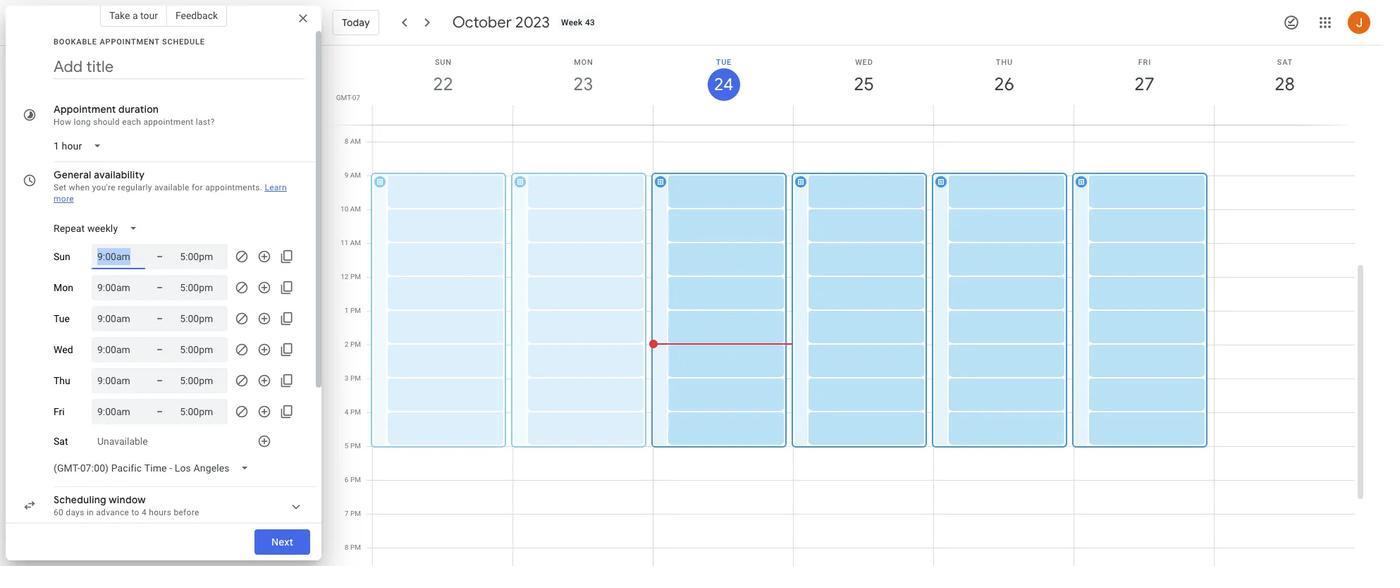 Task type: describe. For each thing, give the bounding box(es) containing it.
when
[[69, 183, 90, 193]]

appointment
[[100, 37, 160, 47]]

scheduling window 60 days in advance to 4 hours before
[[54, 494, 199, 518]]

sunday, october 22 element
[[427, 68, 459, 101]]

mon 23
[[573, 58, 593, 96]]

appointment
[[54, 103, 116, 116]]

friday, october 27 element
[[1129, 68, 1161, 101]]

9
[[345, 171, 349, 179]]

pm for 1 pm
[[350, 307, 361, 315]]

appointment duration how long should each appointment last?
[[54, 103, 215, 127]]

8 for 8 pm
[[345, 544, 349, 551]]

take a tour button
[[100, 4, 167, 27]]

bookable
[[54, 37, 97, 47]]

– for fri
[[157, 406, 163, 417]]

each
[[122, 117, 141, 127]]

general
[[54, 169, 91, 181]]

thu for thu
[[54, 375, 70, 386]]

take a tour
[[109, 10, 158, 21]]

24
[[713, 73, 733, 96]]

should
[[93, 117, 120, 127]]

43
[[585, 18, 595, 28]]

before
[[174, 508, 199, 518]]

8 pm
[[345, 544, 361, 551]]

26 column header
[[934, 46, 1075, 125]]

– for sun
[[157, 251, 163, 262]]

today button
[[333, 6, 379, 39]]

8 for 8 am
[[345, 138, 349, 145]]

am for 9 am
[[350, 171, 361, 179]]

pm for 5 pm
[[350, 442, 361, 450]]

grid containing 22
[[327, 46, 1367, 566]]

6
[[345, 476, 349, 484]]

you're
[[92, 183, 116, 193]]

last?
[[196, 117, 215, 127]]

mon for mon
[[54, 282, 73, 293]]

thu 26
[[994, 58, 1014, 96]]

Start time on Wednesdays text field
[[97, 341, 140, 358]]

sat for sat 28
[[1278, 58, 1293, 67]]

feedback
[[176, 10, 218, 21]]

availability
[[94, 169, 145, 181]]

25 column header
[[793, 46, 934, 125]]

duration
[[118, 103, 159, 116]]

for
[[192, 183, 203, 193]]

– for tue
[[157, 313, 163, 324]]

4 inside scheduling window 60 days in advance to 4 hours before
[[142, 508, 147, 518]]

5 pm
[[345, 442, 361, 450]]

End time on Fridays text field
[[180, 403, 222, 420]]

a
[[133, 10, 138, 21]]

available
[[154, 183, 189, 193]]

days
[[66, 508, 84, 518]]

hours
[[149, 508, 171, 518]]

am for 11 am
[[350, 239, 361, 247]]

how
[[54, 117, 71, 127]]

more
[[54, 194, 74, 204]]

pm for 6 pm
[[350, 476, 361, 484]]

next button
[[254, 525, 310, 559]]

7
[[345, 510, 349, 518]]

general availability
[[54, 169, 145, 181]]

set when you're regularly available for appointments.
[[54, 183, 262, 193]]

sun for sun
[[54, 251, 70, 262]]

23 column header
[[513, 46, 654, 125]]

12 pm
[[341, 273, 361, 281]]

28
[[1274, 73, 1294, 96]]

11
[[341, 239, 349, 247]]

tue for tue 24
[[716, 58, 732, 67]]

26
[[994, 73, 1014, 96]]

to
[[131, 508, 139, 518]]

tue for tue
[[54, 313, 70, 324]]

october
[[453, 13, 512, 32]]

1
[[345, 307, 349, 315]]

tue 24
[[713, 58, 733, 96]]

week
[[561, 18, 583, 28]]

tuesday, october 24, today element
[[708, 68, 740, 101]]

pm for 7 pm
[[350, 510, 361, 518]]

mon for mon 23
[[574, 58, 593, 67]]

3 pm
[[345, 374, 361, 382]]

9 am
[[345, 171, 361, 179]]

fri for fri
[[54, 406, 65, 417]]

25
[[853, 73, 873, 96]]

today
[[342, 16, 370, 29]]

monday, october 23 element
[[567, 68, 600, 101]]

wed 25
[[853, 58, 873, 96]]

gmt-07
[[336, 94, 360, 102]]

End time on Thursdays text field
[[180, 372, 222, 389]]

5
[[345, 442, 349, 450]]



Task type: locate. For each thing, give the bounding box(es) containing it.
pm for 2 pm
[[350, 341, 361, 348]]

0 horizontal spatial sun
[[54, 251, 70, 262]]

1 horizontal spatial fri
[[1139, 58, 1152, 67]]

10
[[341, 205, 349, 213]]

wed up 25
[[855, 58, 873, 67]]

– right the start time on tuesdays text field
[[157, 313, 163, 324]]

regularly
[[118, 183, 152, 193]]

4 – from the top
[[157, 344, 163, 355]]

sun inside sun 22
[[435, 58, 452, 67]]

8 up 9
[[345, 138, 349, 145]]

3 pm from the top
[[350, 341, 361, 348]]

0 horizontal spatial wed
[[54, 344, 73, 355]]

1 vertical spatial sat
[[54, 436, 68, 447]]

sun left start time on sundays text field on the top left of page
[[54, 251, 70, 262]]

Add title text field
[[54, 56, 305, 78]]

1 horizontal spatial wed
[[855, 58, 873, 67]]

sat up 28
[[1278, 58, 1293, 67]]

fri left start time on fridays text box
[[54, 406, 65, 417]]

None field
[[48, 133, 113, 159], [48, 216, 149, 241], [48, 456, 261, 481], [48, 133, 113, 159], [48, 216, 149, 241], [48, 456, 261, 481]]

sun for sun 22
[[435, 58, 452, 67]]

0 horizontal spatial tue
[[54, 313, 70, 324]]

sat
[[1278, 58, 1293, 67], [54, 436, 68, 447]]

4 up 5
[[345, 408, 349, 416]]

0 horizontal spatial thu
[[54, 375, 70, 386]]

1 vertical spatial wed
[[54, 344, 73, 355]]

27
[[1134, 73, 1154, 96]]

in
[[87, 508, 94, 518]]

4 pm
[[345, 408, 361, 416]]

22
[[432, 73, 452, 96]]

7 pm
[[345, 510, 361, 518]]

End time on Tuesdays text field
[[180, 310, 222, 327]]

am right 10
[[350, 205, 361, 213]]

pm right 1
[[350, 307, 361, 315]]

take
[[109, 10, 130, 21]]

2 – from the top
[[157, 282, 163, 293]]

appointment
[[143, 117, 194, 127]]

1 horizontal spatial sun
[[435, 58, 452, 67]]

pm up 5 pm
[[350, 408, 361, 416]]

bookable appointment schedule
[[54, 37, 205, 47]]

4 am from the top
[[350, 239, 361, 247]]

0 vertical spatial tue
[[716, 58, 732, 67]]

Start time on Mondays text field
[[97, 279, 140, 296]]

1 horizontal spatial 4
[[345, 408, 349, 416]]

set
[[54, 183, 66, 193]]

fri inside fri 27
[[1139, 58, 1152, 67]]

2023
[[516, 13, 550, 32]]

feedback button
[[167, 4, 227, 27]]

0 vertical spatial 8
[[345, 138, 349, 145]]

wed left the "start time on wednesdays" text field
[[54, 344, 73, 355]]

24 column header
[[653, 46, 794, 125]]

fri
[[1139, 58, 1152, 67], [54, 406, 65, 417]]

1 – from the top
[[157, 251, 163, 262]]

wed for wed
[[54, 344, 73, 355]]

fri up 27 on the top of page
[[1139, 58, 1152, 67]]

scheduling
[[54, 494, 106, 506]]

tour
[[140, 10, 158, 21]]

Start time on Sundays text field
[[97, 248, 140, 265]]

2 pm from the top
[[350, 307, 361, 315]]

0 horizontal spatial 4
[[142, 508, 147, 518]]

0 horizontal spatial fri
[[54, 406, 65, 417]]

6 pm
[[345, 476, 361, 484]]

– for wed
[[157, 344, 163, 355]]

next
[[271, 536, 293, 549]]

tue left the start time on tuesdays text field
[[54, 313, 70, 324]]

23
[[573, 73, 593, 96]]

week 43
[[561, 18, 595, 28]]

pm right 7
[[350, 510, 361, 518]]

2 8 from the top
[[345, 544, 349, 551]]

3 am from the top
[[350, 205, 361, 213]]

4 pm from the top
[[350, 374, 361, 382]]

mon up the 23
[[574, 58, 593, 67]]

– right 'start time on thursdays' text field at bottom
[[157, 375, 163, 386]]

mon inside mon 23
[[574, 58, 593, 67]]

thu up 26
[[996, 58, 1013, 67]]

appointments.
[[205, 183, 262, 193]]

thu for thu 26
[[996, 58, 1013, 67]]

window
[[109, 494, 146, 506]]

pm down 7 pm
[[350, 544, 361, 551]]

2
[[345, 341, 349, 348]]

1 horizontal spatial mon
[[574, 58, 593, 67]]

unavailable
[[97, 436, 148, 447]]

thu
[[996, 58, 1013, 67], [54, 375, 70, 386]]

tue inside tue 24
[[716, 58, 732, 67]]

1 horizontal spatial tue
[[716, 58, 732, 67]]

0 vertical spatial mon
[[574, 58, 593, 67]]

07
[[352, 94, 360, 102]]

mon left start time on mondays text box
[[54, 282, 73, 293]]

Start time on Tuesdays text field
[[97, 310, 140, 327]]

fri 27
[[1134, 58, 1154, 96]]

am for 10 am
[[350, 205, 361, 213]]

october 2023
[[453, 13, 550, 32]]

tue up tuesday, october 24, today element
[[716, 58, 732, 67]]

–
[[157, 251, 163, 262], [157, 282, 163, 293], [157, 313, 163, 324], [157, 344, 163, 355], [157, 375, 163, 386], [157, 406, 163, 417]]

pm
[[350, 273, 361, 281], [350, 307, 361, 315], [350, 341, 361, 348], [350, 374, 361, 382], [350, 408, 361, 416], [350, 442, 361, 450], [350, 476, 361, 484], [350, 510, 361, 518], [350, 544, 361, 551]]

sat inside sat 28
[[1278, 58, 1293, 67]]

wed
[[855, 58, 873, 67], [54, 344, 73, 355]]

pm right 2
[[350, 341, 361, 348]]

pm for 8 pm
[[350, 544, 361, 551]]

wednesday, october 25 element
[[848, 68, 880, 101]]

1 vertical spatial 8
[[345, 544, 349, 551]]

thu left 'start time on thursdays' text field at bottom
[[54, 375, 70, 386]]

8 am
[[345, 138, 361, 145]]

12
[[341, 273, 349, 281]]

1 horizontal spatial sat
[[1278, 58, 1293, 67]]

sat 28
[[1274, 58, 1294, 96]]

Start time on Fridays text field
[[97, 403, 140, 420]]

advance
[[96, 508, 129, 518]]

am right 9
[[350, 171, 361, 179]]

schedule
[[162, 37, 205, 47]]

0 horizontal spatial sat
[[54, 436, 68, 447]]

1 pm
[[345, 307, 361, 315]]

mon
[[574, 58, 593, 67], [54, 282, 73, 293]]

am up '9 am'
[[350, 138, 361, 145]]

am for 8 am
[[350, 138, 361, 145]]

tue
[[716, 58, 732, 67], [54, 313, 70, 324]]

2 am from the top
[[350, 171, 361, 179]]

1 vertical spatial mon
[[54, 282, 73, 293]]

pm right 6
[[350, 476, 361, 484]]

1 vertical spatial fri
[[54, 406, 65, 417]]

– right start time on mondays text box
[[157, 282, 163, 293]]

pm for 12 pm
[[350, 273, 361, 281]]

thursday, october 26 element
[[988, 68, 1021, 101]]

– for thu
[[157, 375, 163, 386]]

4 inside grid
[[345, 408, 349, 416]]

– left end time on sundays text field
[[157, 251, 163, 262]]

1 vertical spatial thu
[[54, 375, 70, 386]]

– left the end time on fridays text box
[[157, 406, 163, 417]]

learn more link
[[54, 183, 287, 204]]

0 vertical spatial 4
[[345, 408, 349, 416]]

pm for 3 pm
[[350, 374, 361, 382]]

1 am from the top
[[350, 138, 361, 145]]

long
[[74, 117, 91, 127]]

11 am
[[341, 239, 361, 247]]

am
[[350, 138, 361, 145], [350, 171, 361, 179], [350, 205, 361, 213], [350, 239, 361, 247]]

End time on Sundays text field
[[180, 248, 222, 265]]

8
[[345, 138, 349, 145], [345, 544, 349, 551]]

pm right 12
[[350, 273, 361, 281]]

pm right 3
[[350, 374, 361, 382]]

1 pm from the top
[[350, 273, 361, 281]]

5 – from the top
[[157, 375, 163, 386]]

8 down 7
[[345, 544, 349, 551]]

60
[[54, 508, 64, 518]]

0 horizontal spatial mon
[[54, 282, 73, 293]]

0 vertical spatial sat
[[1278, 58, 1293, 67]]

4
[[345, 408, 349, 416], [142, 508, 147, 518]]

3 – from the top
[[157, 313, 163, 324]]

grid
[[327, 46, 1367, 566]]

0 vertical spatial fri
[[1139, 58, 1152, 67]]

sat up the scheduling
[[54, 436, 68, 447]]

1 vertical spatial sun
[[54, 251, 70, 262]]

0 vertical spatial thu
[[996, 58, 1013, 67]]

wed inside wed 25
[[855, 58, 873, 67]]

4 right to
[[142, 508, 147, 518]]

0 vertical spatial sun
[[435, 58, 452, 67]]

fri for fri 27
[[1139, 58, 1152, 67]]

thu inside 'thu 26'
[[996, 58, 1013, 67]]

pm right 5
[[350, 442, 361, 450]]

End time on Mondays text field
[[180, 279, 222, 296]]

wed for wed 25
[[855, 58, 873, 67]]

learn
[[265, 183, 287, 193]]

9 pm from the top
[[350, 544, 361, 551]]

3
[[345, 374, 349, 382]]

am right the 11
[[350, 239, 361, 247]]

8 pm from the top
[[350, 510, 361, 518]]

1 vertical spatial tue
[[54, 313, 70, 324]]

22 column header
[[372, 46, 513, 125]]

5 pm from the top
[[350, 408, 361, 416]]

10 am
[[341, 205, 361, 213]]

1 horizontal spatial thu
[[996, 58, 1013, 67]]

saturday, october 28 element
[[1269, 68, 1301, 101]]

1 8 from the top
[[345, 138, 349, 145]]

6 pm from the top
[[350, 442, 361, 450]]

sun 22
[[432, 58, 452, 96]]

2 pm
[[345, 341, 361, 348]]

7 pm from the top
[[350, 476, 361, 484]]

gmt-
[[336, 94, 352, 102]]

6 – from the top
[[157, 406, 163, 417]]

End time on Wednesdays text field
[[180, 341, 222, 358]]

0 vertical spatial wed
[[855, 58, 873, 67]]

learn more
[[54, 183, 287, 204]]

28 column header
[[1214, 46, 1355, 125]]

sat for sat
[[54, 436, 68, 447]]

1 vertical spatial 4
[[142, 508, 147, 518]]

27 column header
[[1074, 46, 1215, 125]]

sun
[[435, 58, 452, 67], [54, 251, 70, 262]]

sun up 22
[[435, 58, 452, 67]]

Start time on Thursdays text field
[[97, 372, 140, 389]]

– for mon
[[157, 282, 163, 293]]

– right the "start time on wednesdays" text field
[[157, 344, 163, 355]]

pm for 4 pm
[[350, 408, 361, 416]]



Task type: vqa. For each thing, say whether or not it's contained in the screenshot.
Start time on Wednesdays text box
yes



